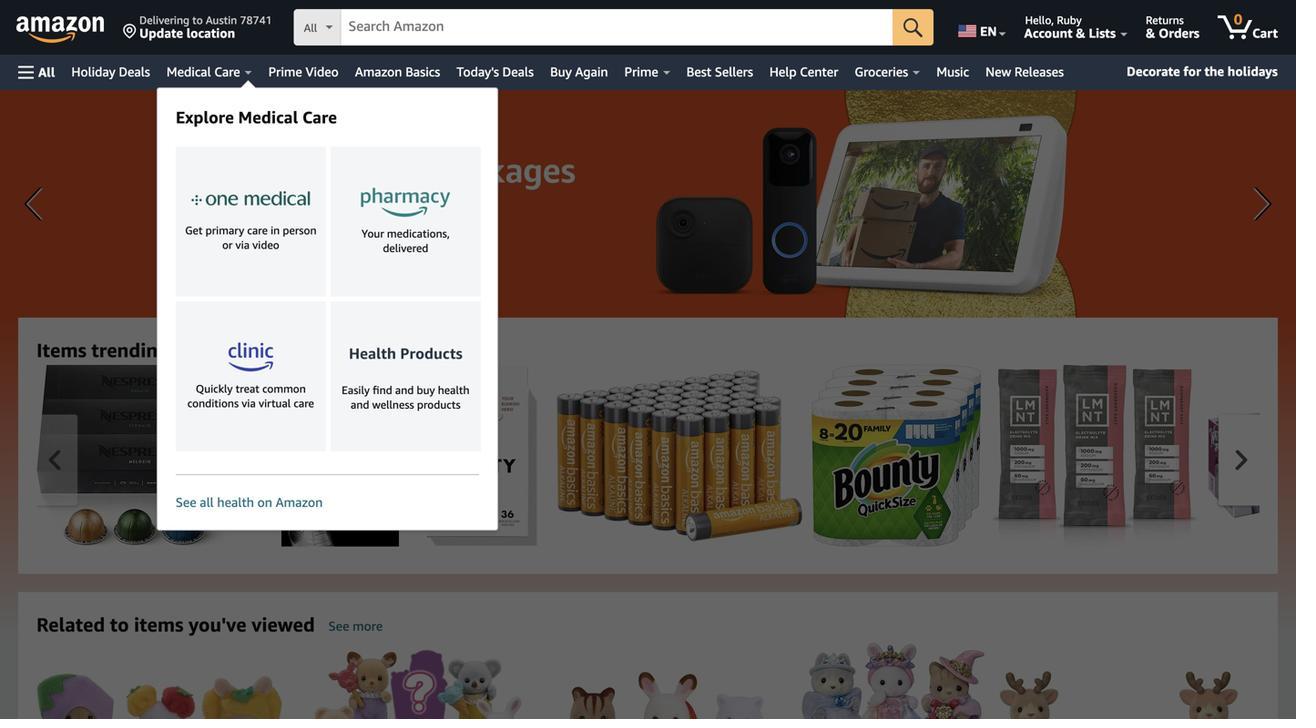 Task type: locate. For each thing, give the bounding box(es) containing it.
Search Amazon text field
[[341, 10, 893, 45]]

today's
[[457, 64, 499, 79]]

care
[[214, 64, 240, 79], [302, 107, 337, 127]]

2 prime from the left
[[625, 64, 658, 79]]

All search field
[[294, 9, 934, 47]]

medical down location
[[167, 64, 211, 79]]

via inside quickly treat common conditions via virtual care
[[242, 397, 256, 410]]

today's deals
[[457, 64, 534, 79]]

medical down prime video "link"
[[238, 107, 298, 127]]

deals
[[119, 64, 150, 79], [502, 64, 534, 79]]

nespresso capsules vertuoline, medium and dark roast coffee, variety pack, stormio, odacio, melozio, 30 count, brews... image
[[36, 365, 265, 547]]

& inside returns & orders
[[1146, 26, 1155, 41]]

see inside navigation navigation
[[176, 495, 196, 510]]

via
[[235, 239, 250, 251], [242, 397, 256, 410]]

to
[[192, 14, 203, 26], [110, 613, 129, 636]]

and up wellness
[[395, 384, 414, 397]]

amazon right on
[[276, 495, 323, 510]]

music
[[937, 64, 969, 79]]

2 deals from the left
[[502, 64, 534, 79]]

conditions
[[187, 397, 239, 410]]

1 vertical spatial all
[[38, 65, 55, 80]]

common
[[262, 383, 306, 395]]

1 vertical spatial health
[[217, 495, 254, 510]]

0 horizontal spatial prime
[[268, 64, 302, 79]]

health
[[438, 384, 470, 397], [217, 495, 254, 510]]

1 list from the top
[[36, 365, 1296, 547]]

main content
[[0, 90, 1296, 720]]

related
[[36, 613, 105, 636]]

1 horizontal spatial deals
[[502, 64, 534, 79]]

new releases
[[986, 64, 1064, 79]]

all inside button
[[38, 65, 55, 80]]

releases
[[1015, 64, 1064, 79]]

via right or on the top
[[235, 239, 250, 251]]

0 horizontal spatial amazon
[[276, 495, 323, 510]]

1 vertical spatial to
[[110, 613, 129, 636]]

see left the more
[[329, 619, 349, 634]]

prime
[[268, 64, 302, 79], [625, 64, 658, 79]]

0 vertical spatial to
[[192, 14, 203, 26]]

care down common
[[294, 397, 314, 410]]

0 vertical spatial see
[[176, 495, 196, 510]]

find
[[373, 384, 392, 397]]

to inside main content
[[110, 613, 129, 636]]

amazon
[[355, 64, 402, 79], [276, 495, 323, 510]]

one medical image
[[192, 191, 310, 206]]

lists
[[1089, 26, 1116, 41]]

& for account
[[1076, 26, 1085, 41]]

0 horizontal spatial see
[[176, 495, 196, 510]]

all up prime video
[[304, 21, 317, 34]]

care
[[247, 224, 268, 237], [294, 397, 314, 410]]

via down "treat"
[[242, 397, 256, 410]]

ruby
[[1057, 14, 1082, 26]]

1 horizontal spatial to
[[192, 14, 203, 26]]

0 horizontal spatial care
[[247, 224, 268, 237]]

1 vertical spatial care
[[294, 397, 314, 410]]

prime inside "link"
[[625, 64, 658, 79]]

see all health on amazon
[[176, 495, 323, 510]]

0 vertical spatial amazon
[[355, 64, 402, 79]]

1 horizontal spatial prime
[[625, 64, 658, 79]]

all inside search box
[[304, 21, 317, 34]]

decorate
[[1127, 64, 1180, 79]]

see inside main content
[[329, 619, 349, 634]]

prime inside "link"
[[268, 64, 302, 79]]

the
[[1205, 64, 1224, 79]]

0 vertical spatial and
[[395, 384, 414, 397]]

0 vertical spatial care
[[247, 224, 268, 237]]

0 horizontal spatial to
[[110, 613, 129, 636]]

see more link
[[329, 619, 383, 634]]

1 horizontal spatial health
[[438, 384, 470, 397]]

0 horizontal spatial all
[[38, 65, 55, 80]]

None submit
[[893, 9, 934, 46]]

to inside delivering to austin 78741 update location
[[192, 14, 203, 26]]

1 vertical spatial list
[[36, 643, 1296, 720]]

austin
[[206, 14, 237, 26]]

care down video
[[302, 107, 337, 127]]

health right the "all"
[[217, 495, 254, 510]]

1 prime from the left
[[268, 64, 302, 79]]

products
[[417, 399, 461, 412]]

& left orders
[[1146, 26, 1155, 41]]

1 horizontal spatial medical
[[238, 107, 298, 127]]

1 horizontal spatial &
[[1146, 26, 1155, 41]]

all
[[200, 495, 214, 510]]

see more
[[329, 619, 383, 634]]

waterloo sparkling water, black cherry naturally flavored, 12 fl oz cans, pack of 12 | zero calories | zero sugar or... image
[[1208, 393, 1296, 519]]

bounty quick size paper towels, white, 8 family rolls = 20 regular rolls image
[[812, 365, 981, 547]]

1 horizontal spatial see
[[329, 619, 349, 634]]

0 horizontal spatial care
[[214, 64, 240, 79]]

1 horizontal spatial all
[[304, 21, 317, 34]]

amazon image
[[16, 16, 105, 44]]

1 deals from the left
[[119, 64, 150, 79]]

you
[[219, 339, 252, 362]]

2 & from the left
[[1146, 26, 1155, 41]]

all down amazon image
[[38, 65, 55, 80]]

delivering to austin 78741 update location
[[139, 14, 272, 41]]

1 horizontal spatial care
[[302, 107, 337, 127]]

trending
[[91, 339, 169, 362]]

viewed
[[252, 613, 315, 636]]

to left items
[[110, 613, 129, 636]]

&
[[1076, 26, 1085, 41], [1146, 26, 1155, 41]]

see for see more
[[329, 619, 349, 634]]

delivering
[[139, 14, 189, 26]]

0 horizontal spatial &
[[1076, 26, 1085, 41]]

prime left video
[[268, 64, 302, 79]]

care down location
[[214, 64, 240, 79]]

help center
[[770, 64, 838, 79]]

1 vertical spatial via
[[242, 397, 256, 410]]

calico critters easter celebration set, limited edition doll playset with 2 figures and accessories image
[[1249, 643, 1296, 720]]

0 vertical spatial health
[[438, 384, 470, 397]]

1 vertical spatial and
[[351, 399, 369, 412]]

care inside medical care link
[[214, 64, 240, 79]]

0 vertical spatial list
[[36, 365, 1296, 547]]

1 vertical spatial medical
[[238, 107, 298, 127]]

to left austin
[[192, 14, 203, 26]]

1 vertical spatial care
[[302, 107, 337, 127]]

none submit inside all search box
[[893, 9, 934, 46]]

new
[[986, 64, 1011, 79]]

amazon basics
[[355, 64, 440, 79]]

medical care
[[167, 64, 240, 79]]

health inside easily find and buy health and wellness products
[[438, 384, 470, 397]]

& left the lists
[[1076, 26, 1085, 41]]

and down easily
[[351, 399, 369, 412]]

care up video
[[247, 224, 268, 237]]

main content containing items trending near you
[[0, 90, 1296, 720]]

video
[[306, 64, 339, 79]]

music link
[[928, 59, 977, 85]]

deals right holiday
[[119, 64, 150, 79]]

& for returns
[[1146, 26, 1155, 41]]

health up products
[[438, 384, 470, 397]]

deals right the today's
[[502, 64, 534, 79]]

0 horizontal spatial deals
[[119, 64, 150, 79]]

1 horizontal spatial care
[[294, 397, 314, 410]]

get primary care in person or via video
[[185, 224, 317, 251]]

0 horizontal spatial and
[[351, 399, 369, 412]]

1 & from the left
[[1076, 26, 1085, 41]]

best
[[687, 64, 712, 79]]

mighty patch™ original patch from hero cosmetics - hydrocolloid acne pimple patch for covering zits and blemishes, spot... image
[[425, 365, 538, 547]]

lmnt zero-sugar electrolytes - raspberry salt - hydration powder packets | no artificial ingredients | keto & paleo... image
[[990, 365, 1199, 547]]

calico critters royal princess set - doll playset with 5 figures and accessories for children ages 3+ image
[[802, 643, 985, 720]]

items
[[134, 613, 184, 636]]

your
[[361, 227, 384, 240]]

new releases link
[[977, 59, 1072, 85]]

prime right 'again' on the top left
[[625, 64, 658, 79]]

help
[[770, 64, 797, 79]]

see
[[176, 495, 196, 510], [329, 619, 349, 634]]

list
[[36, 365, 1296, 547], [36, 643, 1296, 720]]

delivered
[[383, 242, 428, 255]]

related to items you've viewed
[[36, 613, 315, 636]]

0 vertical spatial via
[[235, 239, 250, 251]]

medical
[[167, 64, 211, 79], [238, 107, 298, 127]]

to for delivering
[[192, 14, 203, 26]]

0 vertical spatial all
[[304, 21, 317, 34]]

0 horizontal spatial health
[[217, 495, 254, 510]]

see left the "all"
[[176, 495, 196, 510]]

1 vertical spatial see
[[329, 619, 349, 634]]

0 vertical spatial care
[[214, 64, 240, 79]]

amazon left the basics
[[355, 64, 402, 79]]

easily
[[342, 384, 370, 397]]

see all health on amazon link
[[176, 495, 323, 510]]

0 vertical spatial medical
[[167, 64, 211, 79]]

and
[[395, 384, 414, 397], [351, 399, 369, 412]]

treat
[[236, 383, 260, 395]]



Task type: describe. For each thing, give the bounding box(es) containing it.
78741
[[240, 14, 272, 26]]

health products image
[[346, 341, 465, 374]]

items
[[36, 339, 86, 362]]

for
[[1184, 64, 1201, 79]]

calico critters veggie babies, limited edition playset with 3 collectible figures and costume accessories image
[[36, 674, 282, 720]]

virtual
[[259, 397, 291, 410]]

see for see all health on amazon
[[176, 495, 196, 510]]

all button
[[10, 55, 63, 90]]

get
[[185, 224, 203, 237]]

person
[[283, 224, 317, 237]]

prime for prime
[[625, 64, 658, 79]]

or
[[222, 239, 233, 251]]

prime video
[[268, 64, 339, 79]]

holiday deals
[[71, 64, 150, 79]]

video
[[252, 239, 279, 251]]

in
[[271, 224, 280, 237]]

items trending near you
[[36, 339, 252, 362]]

hello, ruby
[[1025, 14, 1082, 26]]

account & lists
[[1024, 26, 1116, 41]]

navigation navigation
[[0, 0, 1296, 539]]

near
[[174, 339, 214, 362]]

prime video link
[[260, 59, 347, 85]]

groceries
[[855, 64, 908, 79]]

update
[[139, 26, 183, 41]]

help center link
[[761, 59, 847, 85]]

en
[[980, 24, 997, 39]]

your medications, delivered
[[361, 227, 450, 255]]

amazon basics link
[[347, 59, 448, 85]]

0
[[1234, 10, 1243, 28]]

deals for holiday deals
[[119, 64, 150, 79]]

hello,
[[1025, 14, 1054, 26]]

decorate for the holidays
[[1127, 64, 1278, 79]]

orders
[[1159, 26, 1200, 41]]

calico critters reindeer family, set of 4 collectible doll figures image
[[994, 671, 1240, 720]]

amazon pharmacy image
[[346, 188, 465, 217]]

quickly treat common conditions via virtual care
[[187, 383, 314, 410]]

again
[[575, 64, 608, 79]]

buy again link
[[542, 59, 616, 85]]

on
[[257, 495, 272, 510]]

holiday
[[71, 64, 115, 79]]

account
[[1024, 26, 1073, 41]]

holidays
[[1228, 64, 1278, 79]]

cart
[[1252, 26, 1278, 41]]

returns & orders
[[1146, 14, 1200, 41]]

buy
[[417, 384, 435, 397]]

the woman in me image
[[281, 365, 399, 547]]

deals for today's deals
[[502, 64, 534, 79]]

medical care link
[[158, 59, 260, 85]]

sellers
[[715, 64, 753, 79]]

medications,
[[387, 227, 450, 240]]

you've
[[189, 613, 247, 636]]

location
[[186, 26, 235, 41]]

buy again
[[550, 64, 608, 79]]

best sellers link
[[678, 59, 761, 85]]

buy
[[550, 64, 572, 79]]

en link
[[947, 5, 1014, 50]]

2 list from the top
[[36, 643, 1296, 720]]

returns
[[1146, 14, 1184, 26]]

amazon clinic image
[[192, 342, 310, 373]]

1 horizontal spatial amazon
[[355, 64, 402, 79]]

explore
[[176, 107, 234, 127]]

0 horizontal spatial medical
[[167, 64, 211, 79]]

explore medical care
[[176, 107, 337, 127]]

easily find and buy health and wellness products
[[342, 384, 470, 412]]

more
[[353, 619, 383, 634]]

decorate for the holidays link
[[1119, 60, 1285, 84]]

care inside get primary care in person or via video
[[247, 224, 268, 237]]

via inside get primary care in person or via video
[[235, 239, 250, 251]]

basics
[[406, 64, 440, 79]]

center
[[800, 64, 838, 79]]

prime link
[[616, 59, 678, 85]]

best sellers
[[687, 64, 753, 79]]

calico critters nursery friends set, collectible doll playset with 3 figures and accessories included image
[[547, 672, 792, 720]]

quickly
[[196, 383, 233, 395]]

prime for prime video
[[268, 64, 302, 79]]

groceries link
[[847, 59, 928, 85]]

1 vertical spatial amazon
[[276, 495, 323, 510]]

calico critters baby treats series blind bags, surprise set including doll figure and accessory image
[[291, 649, 537, 720]]

wellness
[[372, 399, 414, 412]]

to for related
[[110, 613, 129, 636]]

amazon basics 36-pack aaa alkaline high-performance batteries, 1.5 volt, 10-year shelf life image
[[557, 370, 802, 542]]

today's deals link
[[448, 59, 542, 85]]

primary
[[205, 224, 244, 237]]

care inside quickly treat common conditions via virtual care
[[294, 397, 314, 410]]

1 horizontal spatial and
[[395, 384, 414, 397]]



Task type: vqa. For each thing, say whether or not it's contained in the screenshot.
right &
yes



